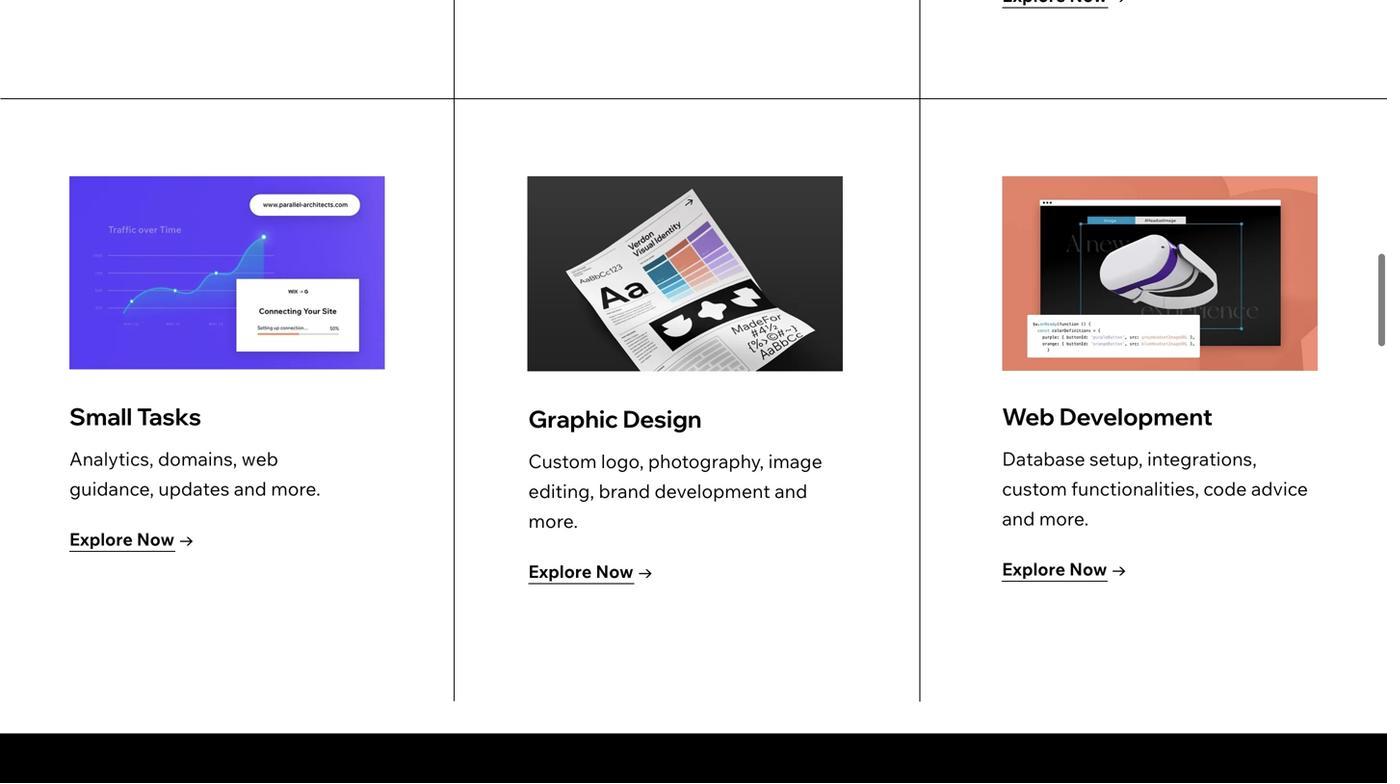 Task type: vqa. For each thing, say whether or not it's contained in the screenshot.
and within 'analytics, domains, web guidance, updates and more.'
yes



Task type: describe. For each thing, give the bounding box(es) containing it.
analytics,
[[69, 447, 154, 471]]

now for design
[[596, 561, 634, 582]]

explore now → for small
[[69, 528, 195, 550]]

image
[[769, 449, 823, 473]]

more. inside analytics, domains, web guidance, updates and more.
[[271, 477, 321, 501]]

small
[[69, 402, 132, 431]]

explore for web
[[1002, 558, 1066, 580]]

analytics, domains, web guidance, updates and more.
[[69, 447, 325, 501]]

web
[[1002, 402, 1055, 431]]

development
[[1060, 402, 1213, 431]]

→ for tasks
[[178, 528, 195, 550]]

advice
[[1252, 477, 1309, 501]]

development
[[655, 479, 771, 503]]

explore for small
[[69, 528, 133, 550]]

and inside analytics, domains, web guidance, updates and more.
[[234, 477, 267, 501]]

domains,
[[158, 447, 237, 471]]

and for graphic design
[[775, 479, 808, 503]]

setup,
[[1090, 447, 1143, 471]]

tasks
[[137, 402, 201, 431]]

connecting a website and website traffic analytics. image
[[69, 176, 385, 370]]

small tasks
[[69, 402, 201, 431]]

custom logo, photography, image editing, brand development and more.
[[529, 449, 823, 533]]

logo,
[[601, 449, 644, 473]]

explore for graphic
[[529, 561, 592, 582]]

now for development
[[1070, 558, 1108, 580]]

custom
[[529, 449, 597, 473]]

updates
[[158, 477, 230, 501]]

graphic
[[529, 404, 618, 434]]

explore now → for graphic
[[529, 561, 654, 582]]

coding for vr goggles website. image
[[1003, 176, 1318, 371]]



Task type: locate. For each thing, give the bounding box(es) containing it.
explore
[[69, 528, 133, 550], [1002, 558, 1066, 580], [529, 561, 592, 582]]

2 horizontal spatial →
[[1111, 558, 1128, 580]]

more. for graphic design
[[529, 509, 578, 533]]

explore now → link down 'editing,'
[[529, 546, 654, 598]]

explore now → link
[[69, 514, 195, 566], [1002, 544, 1128, 596], [529, 546, 654, 598]]

0 horizontal spatial more.
[[271, 477, 321, 501]]

and down the image
[[775, 479, 808, 503]]

more. down web
[[271, 477, 321, 501]]

web
[[242, 447, 278, 471]]

explore down guidance,
[[69, 528, 133, 550]]

1 horizontal spatial explore now → link
[[529, 546, 654, 598]]

custom
[[1002, 477, 1067, 501]]

0 horizontal spatial explore now →
[[69, 528, 195, 550]]

explore now → link for web
[[1002, 544, 1128, 596]]

→
[[178, 528, 195, 550], [1111, 558, 1128, 580], [638, 561, 654, 582]]

design
[[623, 404, 702, 434]]

explore now → link down guidance,
[[69, 514, 195, 566]]

and inside custom logo, photography, image editing, brand development and more.
[[775, 479, 808, 503]]

1 horizontal spatial and
[[775, 479, 808, 503]]

→ down functionalities,
[[1111, 558, 1128, 580]]

0 horizontal spatial now
[[137, 528, 174, 550]]

more. inside custom logo, photography, image editing, brand development and more.
[[529, 509, 578, 533]]

explore down 'editing,'
[[529, 561, 592, 582]]

explore now → link for small
[[69, 514, 195, 566]]

graphic design visual identity sheet. image
[[528, 176, 843, 372]]

and inside database setup, integrations, custom functionalities, code advice and more.
[[1002, 507, 1035, 530]]

→ for design
[[638, 561, 654, 582]]

explore now → down guidance,
[[69, 528, 195, 550]]

explore now →
[[69, 528, 195, 550], [1002, 558, 1128, 580], [529, 561, 654, 582]]

more. inside database setup, integrations, custom functionalities, code advice and more.
[[1040, 507, 1089, 530]]

now for tasks
[[137, 528, 174, 550]]

2 horizontal spatial more.
[[1040, 507, 1089, 530]]

more.
[[271, 477, 321, 501], [1040, 507, 1089, 530], [529, 509, 578, 533]]

and for web development
[[1002, 507, 1035, 530]]

graphic design
[[529, 404, 702, 434]]

explore down custom
[[1002, 558, 1066, 580]]

0 horizontal spatial explore now → link
[[69, 514, 195, 566]]

code
[[1204, 477, 1247, 501]]

more. down custom
[[1040, 507, 1089, 530]]

editing,
[[529, 479, 595, 503]]

guidance,
[[69, 477, 154, 501]]

brand
[[599, 479, 651, 503]]

now down functionalities,
[[1070, 558, 1108, 580]]

explore now → down 'editing,'
[[529, 561, 654, 582]]

0 horizontal spatial →
[[178, 528, 195, 550]]

database
[[1002, 447, 1086, 471]]

now down the updates
[[137, 528, 174, 550]]

2 horizontal spatial explore
[[1002, 558, 1066, 580]]

1 horizontal spatial more.
[[529, 509, 578, 533]]

more. down 'editing,'
[[529, 509, 578, 533]]

and down web
[[234, 477, 267, 501]]

and down custom
[[1002, 507, 1035, 530]]

2 horizontal spatial and
[[1002, 507, 1035, 530]]

now
[[137, 528, 174, 550], [1070, 558, 1108, 580], [596, 561, 634, 582]]

web development
[[1002, 402, 1213, 431]]

→ down the updates
[[178, 528, 195, 550]]

integrations,
[[1148, 447, 1257, 471]]

1 horizontal spatial explore
[[529, 561, 592, 582]]

explore now → down custom
[[1002, 558, 1128, 580]]

and
[[234, 477, 267, 501], [775, 479, 808, 503], [1002, 507, 1035, 530]]

→ down brand
[[638, 561, 654, 582]]

1 horizontal spatial explore now →
[[529, 561, 654, 582]]

explore now → for web
[[1002, 558, 1128, 580]]

explore now → link down custom
[[1002, 544, 1128, 596]]

1 horizontal spatial now
[[596, 561, 634, 582]]

2 horizontal spatial now
[[1070, 558, 1108, 580]]

2 horizontal spatial explore now →
[[1002, 558, 1128, 580]]

2 horizontal spatial explore now → link
[[1002, 544, 1128, 596]]

→ for development
[[1111, 558, 1128, 580]]

1 horizontal spatial →
[[638, 561, 654, 582]]

explore now → link for graphic
[[529, 546, 654, 598]]

0 horizontal spatial and
[[234, 477, 267, 501]]

photography,
[[648, 449, 764, 473]]

functionalities,
[[1072, 477, 1200, 501]]

database setup, integrations, custom functionalities, code advice and more.
[[1002, 447, 1309, 530]]

now down brand
[[596, 561, 634, 582]]

0 horizontal spatial explore
[[69, 528, 133, 550]]

more. for web development
[[1040, 507, 1089, 530]]



